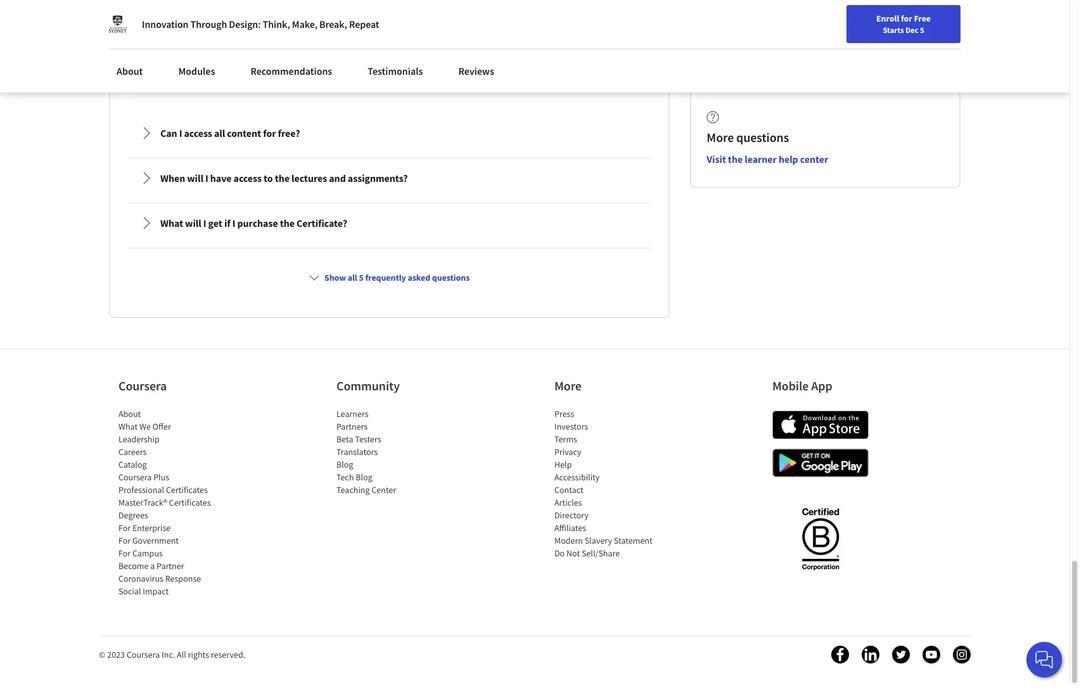 Task type: locate. For each thing, give the bounding box(es) containing it.
logo of certified b corporation image
[[795, 501, 847, 577]]

about down the university of sydney image
[[117, 65, 143, 77]]

find your new career
[[718, 40, 798, 51]]

enroll
[[877, 13, 900, 24]]

coursera instagram image
[[954, 646, 972, 664]]

list
[[119, 408, 226, 598], [337, 408, 445, 497], [555, 408, 663, 560]]

modern slavery statement link
[[555, 535, 653, 547]]

0 vertical spatial about link
[[109, 57, 151, 85]]

design:
[[229, 18, 261, 30]]

asked down "through"
[[195, 52, 239, 74]]

1 vertical spatial access
[[234, 172, 262, 185]]

the university of sydney image
[[109, 15, 127, 33]]

2 horizontal spatial list
[[555, 408, 663, 560]]

1 list from the left
[[119, 408, 226, 598]]

articles link
[[555, 497, 582, 509]]

partners link
[[337, 421, 368, 433]]

investors
[[555, 421, 589, 433]]

1 vertical spatial for
[[263, 127, 276, 140]]

catalog
[[119, 459, 147, 471]]

about up what we offer link
[[119, 409, 141, 420]]

more
[[707, 130, 735, 145], [555, 378, 582, 394]]

coursera plus link
[[119, 472, 169, 483]]

coronavirus response link
[[119, 574, 201, 585]]

0 vertical spatial all
[[214, 127, 225, 140]]

about inside about what we offer leadership careers catalog coursera plus professional certificates mastertrack® certificates degrees for enterprise for government for campus become a partner coronavirus response social impact
[[119, 409, 141, 420]]

about link
[[109, 57, 151, 85], [119, 409, 141, 420]]

for enterprise link
[[119, 523, 171, 534]]

1 horizontal spatial 5
[[921, 25, 925, 35]]

list for more
[[555, 408, 663, 560]]

1 horizontal spatial what
[[160, 217, 183, 230]]

1 horizontal spatial access
[[234, 172, 262, 185]]

1 horizontal spatial blog
[[356, 472, 373, 483]]

questions
[[243, 52, 317, 74], [737, 130, 790, 145], [432, 272, 470, 284]]

the right visit
[[729, 153, 743, 166]]

innovation
[[142, 18, 189, 30]]

if
[[224, 217, 231, 230]]

innovation through design: think, make, break, repeat
[[142, 18, 380, 30]]

sell/share
[[582, 548, 620, 560]]

degrees link
[[119, 510, 148, 522]]

1 vertical spatial blog
[[356, 472, 373, 483]]

professional
[[119, 485, 164, 496]]

0 vertical spatial about
[[117, 65, 143, 77]]

access left to
[[234, 172, 262, 185]]

for
[[105, 6, 119, 19], [119, 523, 131, 534], [119, 535, 131, 547], [119, 548, 131, 560]]

2023
[[107, 650, 125, 661]]

governments link
[[269, 0, 352, 25]]

for government link
[[119, 535, 179, 547]]

0 horizontal spatial blog
[[337, 459, 354, 471]]

response
[[165, 574, 201, 585]]

0 horizontal spatial for
[[263, 127, 276, 140]]

0 horizontal spatial list
[[119, 408, 226, 598]]

new
[[755, 40, 772, 51]]

for inside banner navigation
[[105, 6, 119, 19]]

list containing learners
[[337, 408, 445, 497]]

about link down the university of sydney image
[[109, 57, 151, 85]]

coursera youtube image
[[923, 646, 941, 664]]

1 vertical spatial will
[[185, 217, 201, 230]]

the right purchase
[[280, 217, 295, 230]]

i
[[179, 127, 182, 140], [205, 172, 208, 185], [203, 217, 206, 230], [233, 217, 236, 230]]

when will i have access to the lectures and assignments? button
[[130, 161, 650, 196]]

more for more
[[555, 378, 582, 394]]

offer
[[153, 421, 171, 433]]

free
[[915, 13, 932, 24]]

about link for frequently asked questions
[[109, 57, 151, 85]]

blog up tech
[[337, 459, 354, 471]]

certificates up mastertrack® certificates link
[[166, 485, 208, 496]]

access right can
[[184, 127, 212, 140]]

slavery
[[585, 535, 613, 547]]

0 vertical spatial more
[[707, 130, 735, 145]]

0 horizontal spatial asked
[[195, 52, 239, 74]]

i left the have
[[205, 172, 208, 185]]

1 vertical spatial asked
[[408, 272, 431, 284]]

for up dec at the right of the page
[[902, 13, 913, 24]]

about link for more
[[119, 409, 141, 420]]

more up press on the right bottom of the page
[[555, 378, 582, 394]]

accessibility
[[555, 472, 600, 483]]

terms link
[[555, 434, 578, 445]]

0 vertical spatial blog
[[337, 459, 354, 471]]

investors link
[[555, 421, 589, 433]]

affiliates link
[[555, 523, 587, 534]]

certificates
[[166, 485, 208, 496], [169, 497, 211, 509]]

will for what
[[185, 217, 201, 230]]

all
[[177, 650, 186, 661]]

asked inside dropdown button
[[408, 272, 431, 284]]

2 list from the left
[[337, 408, 445, 497]]

certificate?
[[297, 217, 348, 230]]

1 vertical spatial questions
[[737, 130, 790, 145]]

have
[[210, 172, 232, 185]]

all inside collapsed list
[[214, 127, 225, 140]]

what will i get if i purchase the certificate? button
[[130, 206, 650, 241]]

2 vertical spatial questions
[[432, 272, 470, 284]]

coursera left inc.
[[127, 650, 160, 661]]

mobile app
[[773, 378, 833, 394]]

do
[[555, 548, 565, 560]]

what up "leadership" link
[[119, 421, 138, 433]]

collapsed list
[[126, 111, 654, 362]]

can i access all content for free? button
[[130, 116, 650, 151]]

testimonials
[[368, 65, 423, 77]]

1 horizontal spatial questions
[[432, 272, 470, 284]]

testers
[[355, 434, 382, 445]]

reviews link
[[451, 57, 502, 85]]

coursera down catalog
[[119, 472, 152, 483]]

content
[[227, 127, 261, 140]]

1 vertical spatial what
[[119, 421, 138, 433]]

for inside can i access all content for free? dropdown button
[[263, 127, 276, 140]]

list containing press
[[555, 408, 663, 560]]

learners
[[337, 409, 369, 420]]

about for about
[[117, 65, 143, 77]]

starts
[[884, 25, 905, 35]]

5
[[921, 25, 925, 35], [359, 272, 364, 284]]

0 horizontal spatial access
[[184, 127, 212, 140]]

1 horizontal spatial for
[[902, 13, 913, 24]]

certificates down professional certificates "link"
[[169, 497, 211, 509]]

will right when
[[187, 172, 203, 185]]

not
[[567, 548, 580, 560]]

contact link
[[555, 485, 584, 496]]

blog up teaching center link
[[356, 472, 373, 483]]

0 vertical spatial certificates
[[166, 485, 208, 496]]

1 vertical spatial about
[[119, 409, 141, 420]]

social impact link
[[119, 586, 169, 598]]

i right if at the top left of page
[[233, 217, 236, 230]]

0 horizontal spatial 5
[[359, 272, 364, 284]]

all left content
[[214, 127, 225, 140]]

will left get
[[185, 217, 201, 230]]

press investors terms privacy help accessibility contact articles directory affiliates modern slavery statement do not sell/share
[[555, 409, 653, 560]]

1 vertical spatial coursera
[[119, 472, 152, 483]]

break,
[[320, 18, 347, 30]]

for left businesses
[[105, 6, 119, 19]]

the right to
[[275, 172, 290, 185]]

make,
[[292, 18, 318, 30]]

affiliates
[[555, 523, 587, 534]]

free?
[[278, 127, 300, 140]]

© 2023 coursera inc. all rights reserved.
[[99, 650, 246, 661]]

tech blog link
[[337, 472, 373, 483]]

asked right frequently
[[408, 272, 431, 284]]

businesses
[[121, 6, 167, 19]]

coursera
[[119, 378, 167, 394], [119, 472, 152, 483], [127, 650, 160, 661]]

5 left frequently
[[359, 272, 364, 284]]

careers link
[[119, 447, 147, 458]]

0 vertical spatial will
[[187, 172, 203, 185]]

for businesses
[[105, 6, 167, 19]]

0 vertical spatial questions
[[243, 52, 317, 74]]

0 horizontal spatial more
[[555, 378, 582, 394]]

1 vertical spatial about link
[[119, 409, 141, 420]]

1 horizontal spatial more
[[707, 130, 735, 145]]

more for more questions
[[707, 130, 735, 145]]

0 horizontal spatial questions
[[243, 52, 317, 74]]

1 horizontal spatial all
[[348, 272, 358, 284]]

0 vertical spatial 5
[[921, 25, 925, 35]]

reviews
[[459, 65, 495, 77]]

list containing about
[[119, 408, 226, 598]]

recommendations
[[251, 65, 332, 77]]

0 vertical spatial asked
[[195, 52, 239, 74]]

coursera facebook image
[[832, 646, 850, 664]]

asked
[[195, 52, 239, 74], [408, 272, 431, 284]]

chat with us image
[[1035, 650, 1055, 670]]

for left free?
[[263, 127, 276, 140]]

3 list from the left
[[555, 408, 663, 560]]

privacy link
[[555, 447, 582, 458]]

more up visit
[[707, 130, 735, 145]]

enroll for free starts dec 5
[[877, 13, 932, 35]]

terms
[[555, 434, 578, 445]]

0 horizontal spatial what
[[119, 421, 138, 433]]

None search field
[[181, 33, 485, 59]]

all
[[214, 127, 225, 140], [348, 272, 358, 284]]

1 horizontal spatial list
[[337, 408, 445, 497]]

0 vertical spatial what
[[160, 217, 183, 230]]

beta testers link
[[337, 434, 382, 445]]

all right 'show'
[[348, 272, 358, 284]]

coursera inside about what we offer leadership careers catalog coursera plus professional certificates mastertrack® certificates degrees for enterprise for government for campus become a partner coronavirus response social impact
[[119, 472, 152, 483]]

0 vertical spatial the
[[729, 153, 743, 166]]

1 vertical spatial more
[[555, 378, 582, 394]]

impact
[[143, 586, 169, 598]]

1 horizontal spatial asked
[[408, 272, 431, 284]]

tech
[[337, 472, 354, 483]]

coursera up what we offer link
[[119, 378, 167, 394]]

0 horizontal spatial all
[[214, 127, 225, 140]]

what left get
[[160, 217, 183, 230]]

0 vertical spatial for
[[902, 13, 913, 24]]

about link up what we offer link
[[119, 409, 141, 420]]

about what we offer leadership careers catalog coursera plus professional certificates mastertrack® certificates degrees for enterprise for government for campus become a partner coronavirus response social impact
[[119, 409, 211, 598]]

5 right dec at the right of the page
[[921, 25, 925, 35]]

1 vertical spatial 5
[[359, 272, 364, 284]]



Task type: vqa. For each thing, say whether or not it's contained in the screenshot.
once
no



Task type: describe. For each thing, give the bounding box(es) containing it.
coronavirus
[[119, 574, 164, 585]]

press link
[[555, 409, 575, 420]]

download on the app store image
[[773, 411, 869, 440]]

what inside about what we offer leadership careers catalog coursera plus professional certificates mastertrack® certificates degrees for enterprise for government for campus become a partner coronavirus response social impact
[[119, 421, 138, 433]]

list for coursera
[[119, 408, 226, 598]]

2 vertical spatial coursera
[[127, 650, 160, 661]]

government
[[133, 535, 179, 547]]

about for about what we offer leadership careers catalog coursera plus professional certificates mastertrack® certificates degrees for enterprise for government for campus become a partner coronavirus response social impact
[[119, 409, 141, 420]]

app
[[812, 378, 833, 394]]

recommendations link
[[243, 57, 340, 85]]

privacy
[[555, 447, 582, 458]]

more questions
[[707, 130, 790, 145]]

0 vertical spatial coursera
[[119, 378, 167, 394]]

do not sell/share link
[[555, 548, 620, 560]]

articles
[[555, 497, 582, 509]]

for up become
[[119, 548, 131, 560]]

frequently
[[366, 272, 406, 284]]

show all 5 frequently asked questions
[[325, 272, 470, 284]]

mastertrack® certificates link
[[119, 497, 211, 509]]

visit the learner help center
[[707, 153, 829, 166]]

1 vertical spatial certificates
[[169, 497, 211, 509]]

what inside dropdown button
[[160, 217, 183, 230]]

can
[[160, 127, 177, 140]]

modern
[[555, 535, 583, 547]]

contact
[[555, 485, 584, 496]]

opens in a new tab image
[[251, 339, 261, 350]]

2 vertical spatial the
[[280, 217, 295, 230]]

professional certificates link
[[119, 485, 208, 496]]

help
[[779, 153, 799, 166]]

get
[[208, 217, 222, 230]]

directory link
[[555, 510, 589, 522]]

become a partner link
[[119, 561, 184, 572]]

degrees
[[119, 510, 148, 522]]

rights
[[188, 650, 209, 661]]

show all 5 frequently asked questions button
[[304, 267, 475, 289]]

can i access all content for free?
[[160, 127, 300, 140]]

1 vertical spatial all
[[348, 272, 358, 284]]

modules
[[178, 65, 215, 77]]

we
[[140, 421, 151, 433]]

banner navigation
[[10, 0, 357, 35]]

5 inside dropdown button
[[359, 272, 364, 284]]

plus
[[154, 472, 169, 483]]

for down degrees link
[[119, 523, 131, 534]]

find your new career link
[[712, 38, 804, 54]]

0 vertical spatial access
[[184, 127, 212, 140]]

will for when
[[187, 172, 203, 185]]

careers
[[119, 447, 147, 458]]

mastertrack®
[[119, 497, 167, 509]]

show
[[325, 272, 346, 284]]

through
[[191, 18, 227, 30]]

catalog link
[[119, 459, 147, 471]]

2 horizontal spatial questions
[[737, 130, 790, 145]]

for up for campus link
[[119, 535, 131, 547]]

teaching center link
[[337, 485, 397, 496]]

leadership
[[119, 434, 160, 445]]

learners link
[[337, 409, 369, 420]]

translators
[[337, 447, 378, 458]]

visit
[[707, 153, 727, 166]]

english button
[[804, 25, 881, 67]]

career
[[774, 40, 798, 51]]

press
[[555, 409, 575, 420]]

become
[[119, 561, 149, 572]]

to
[[264, 172, 273, 185]]

i right can
[[179, 127, 182, 140]]

visit the learner help center link
[[707, 153, 829, 166]]

1 vertical spatial the
[[275, 172, 290, 185]]

list for community
[[337, 408, 445, 497]]

campus
[[133, 548, 163, 560]]

i left get
[[203, 217, 206, 230]]

partners
[[337, 421, 368, 433]]

when will i have access to the lectures and assignments?
[[160, 172, 408, 185]]

and
[[329, 172, 346, 185]]

show notifications image
[[899, 41, 914, 56]]

©
[[99, 650, 106, 661]]

leadership link
[[119, 434, 160, 445]]

for campus link
[[119, 548, 163, 560]]

testimonials link
[[360, 57, 431, 85]]

coursera twitter image
[[893, 646, 911, 664]]

coursera linkedin image
[[862, 646, 880, 664]]

accessibility link
[[555, 472, 600, 483]]

help
[[555, 459, 572, 471]]

partner
[[157, 561, 184, 572]]

for inside the enroll for free starts dec 5
[[902, 13, 913, 24]]

teaching
[[337, 485, 370, 496]]

assignments?
[[348, 172, 408, 185]]

get it on google play image
[[773, 449, 869, 478]]

your
[[737, 40, 753, 51]]

frequently
[[109, 52, 191, 74]]

reserved.
[[211, 650, 246, 661]]

lectures
[[292, 172, 327, 185]]

community
[[337, 378, 400, 394]]

questions inside dropdown button
[[432, 272, 470, 284]]

when
[[160, 172, 185, 185]]

5 inside the enroll for free starts dec 5
[[921, 25, 925, 35]]



